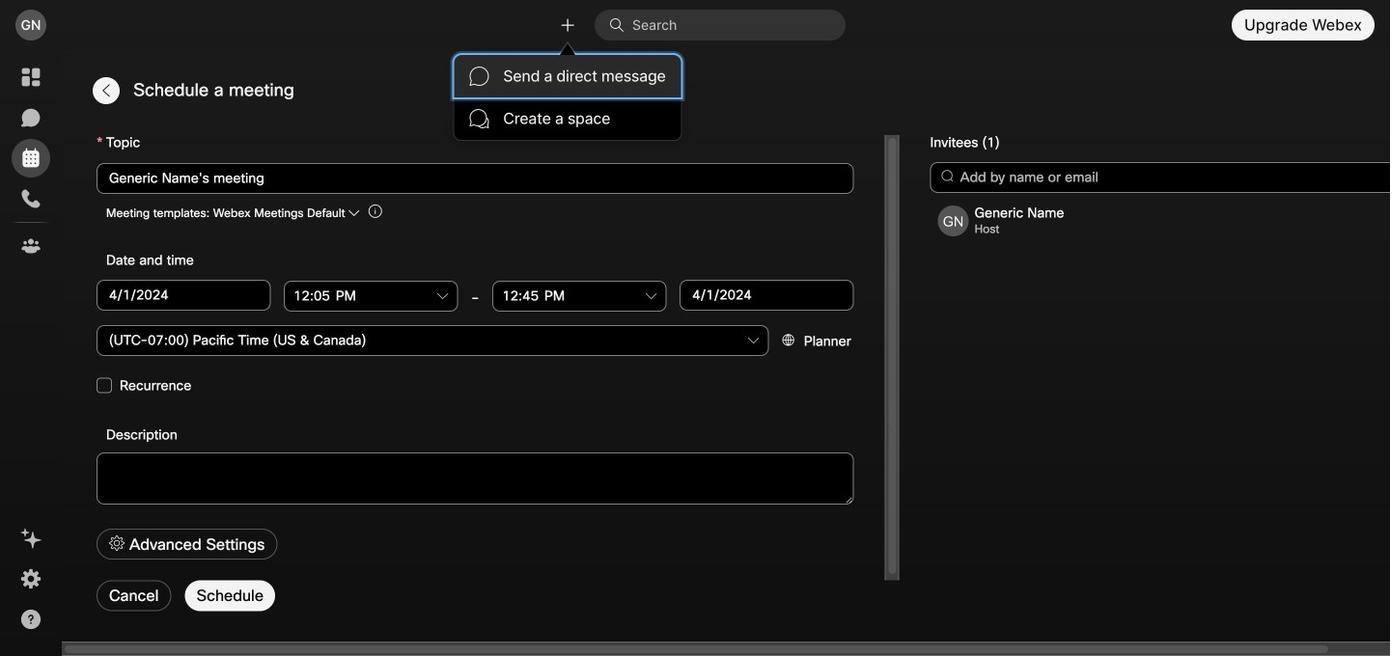 Task type: locate. For each thing, give the bounding box(es) containing it.
menu bar
[[454, 55, 681, 140]]

navigation
[[0, 50, 62, 656]]

chat_20 image
[[470, 67, 489, 86]]



Task type: vqa. For each thing, say whether or not it's contained in the screenshot.
navigation
yes



Task type: describe. For each thing, give the bounding box(es) containing it.
webex tab list
[[12, 58, 50, 265]]

chat group_20 image
[[470, 109, 489, 128]]



